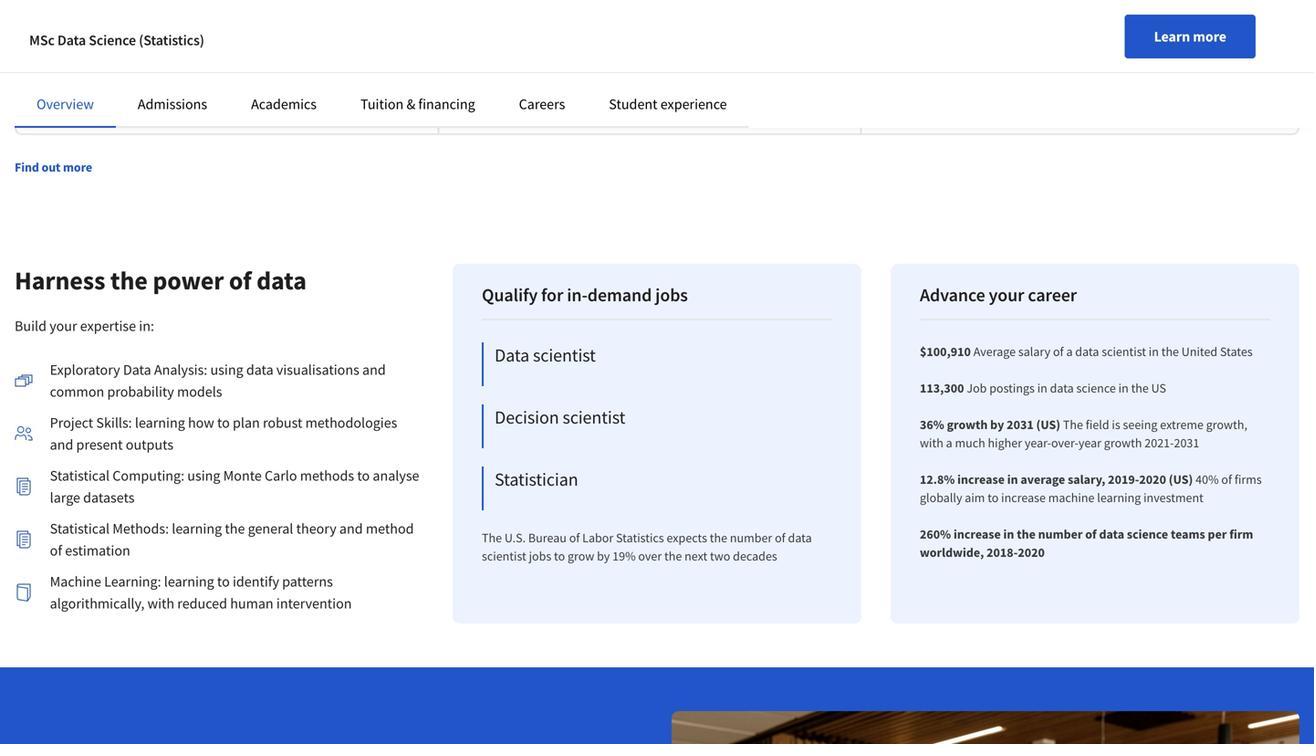 Task type: locate. For each thing, give the bounding box(es) containing it.
learn inside learn more button
[[1154, 27, 1191, 46]]

how down 'models'
[[188, 414, 214, 432]]

0 vertical spatial statistical
[[50, 467, 110, 485]]

data down qualify
[[495, 344, 530, 367]]

1 horizontal spatial how
[[188, 414, 214, 432]]

with down "expenses" on the top of page
[[80, 86, 106, 103]]

learning inside the statistical methods: learning the general theory and method of estimation
[[172, 520, 222, 538]]

your
[[112, 48, 139, 65], [285, 48, 312, 65], [285, 67, 312, 84], [989, 284, 1025, 306], [49, 317, 77, 335]]

2 horizontal spatial a
[[1067, 343, 1073, 360]]

find down 'overview' "link"
[[15, 159, 39, 175]]

growth
[[947, 416, 988, 433], [1104, 435, 1142, 451]]

0 horizontal spatial if
[[521, 48, 528, 65]]

1 horizontal spatial out
[[497, 48, 517, 65]]

113,300
[[920, 380, 965, 396]]

much
[[955, 435, 986, 451]]

the inside the u.s. bureau of labor statistics expects the number of data scientist jobs to grow by 19% over the next two decades
[[482, 530, 502, 546]]

0 vertical spatial increase
[[958, 471, 1005, 488]]

monte
[[223, 467, 262, 485]]

skills:
[[96, 414, 132, 432]]

0 horizontal spatial growth
[[947, 416, 988, 433]]

to left plan
[[217, 414, 230, 432]]

2 from from the left
[[1176, 48, 1205, 65]]

1 vertical spatial jobs
[[529, 548, 552, 564]]

increase up aim
[[958, 471, 1005, 488]]

1 horizontal spatial jobs
[[656, 284, 688, 306]]

growth down the "is"
[[1104, 435, 1142, 451]]

(us) up year-
[[1037, 416, 1061, 433]]

1 horizontal spatial data
[[123, 361, 151, 379]]

science
[[1077, 380, 1116, 396], [1127, 526, 1169, 542]]

2031 down extreme at the right of page
[[1174, 435, 1200, 451]]

statistical for estimation
[[50, 520, 110, 538]]

to inside project skills: learning how to plan robust methodologies and present outputs
[[217, 414, 230, 432]]

1 vertical spatial for
[[617, 48, 634, 65]]

1 horizontal spatial find
[[469, 48, 494, 65]]

jobs right demand
[[656, 284, 688, 306]]

1 vertical spatial learn
[[46, 48, 80, 65]]

0 vertical spatial using
[[210, 361, 243, 379]]

increase
[[958, 471, 1005, 488], [1002, 489, 1046, 506], [954, 526, 1001, 542]]

what
[[131, 67, 161, 84]]

1 vertical spatial more
[[63, 159, 92, 175]]

scientist down 'u.s.'
[[482, 548, 527, 564]]

find for find out if you're eligible for a government-backed loan from the student loan company
[[469, 48, 494, 65]]

increase down average
[[1002, 489, 1046, 506]]

seeing
[[1123, 416, 1158, 433]]

1 horizontal spatial growth
[[1104, 435, 1142, 451]]

your left education in the top left of the page
[[285, 48, 312, 65]]

learn up "expenses" on the top of page
[[46, 48, 80, 65]]

admissions link
[[138, 95, 207, 113]]

using inside the exploratory data analysis: using data visualisations and common probability models
[[210, 361, 243, 379]]

1 horizontal spatial a
[[946, 435, 953, 451]]

2 vertical spatial increase
[[954, 526, 1001, 542]]

statistical up large
[[50, 467, 110, 485]]

the left 'u.s.'
[[482, 530, 502, 546]]

1 from from the left
[[800, 48, 829, 65]]

0 horizontal spatial more
[[63, 159, 92, 175]]

firms
[[1235, 471, 1262, 488]]

extreme
[[1160, 416, 1204, 433]]

can left do
[[189, 67, 210, 84]]

methodologies
[[305, 414, 397, 432]]

1 horizontal spatial science
[[1127, 526, 1169, 542]]

financing
[[418, 95, 475, 113]]

0 horizontal spatial student
[[491, 67, 538, 84]]

a left government-
[[638, 48, 645, 65]]

experience
[[661, 95, 727, 113]]

1 horizontal spatial more
[[1193, 27, 1227, 46]]

if down international
[[1071, 48, 1079, 65]]

of down discover
[[892, 67, 904, 84]]

1 horizontal spatial the
[[1063, 416, 1084, 433]]

12.8% increase in average salary, 2019-2020 (us)
[[920, 471, 1196, 488]]

investment
[[1144, 489, 1204, 506]]

0 vertical spatial how
[[83, 48, 108, 65]]

2020 up investment
[[1140, 471, 1167, 488]]

0 horizontal spatial how
[[83, 48, 108, 65]]

number down machine
[[1039, 526, 1083, 542]]

data up probability
[[123, 361, 151, 379]]

student down 'find out if you're eligible for a government-backed loan from the student loan company'
[[609, 95, 658, 113]]

0 horizontal spatial data
[[57, 31, 86, 49]]

worldwide,
[[920, 544, 984, 561]]

from inside resources for international students discover additional resources if you're applying from outside of the uk
[[1176, 48, 1205, 65]]

learn
[[1154, 27, 1191, 46], [46, 48, 80, 65]]

0 vertical spatial 2031
[[1007, 416, 1034, 433]]

0 horizontal spatial science
[[1077, 380, 1116, 396]]

the left general
[[225, 520, 245, 538]]

government-
[[648, 48, 725, 65]]

0 horizontal spatial (us)
[[1037, 416, 1061, 433]]

you're inside resources for international students discover additional resources if you're applying from outside of the uk
[[1082, 48, 1118, 65]]

for up the additional
[[974, 19, 996, 42]]

learn more button
[[1125, 15, 1256, 58]]

statistical computing: using monte carlo methods to analyse large datasets
[[50, 467, 419, 507]]

a left the much
[[946, 435, 953, 451]]

with down 36%
[[920, 435, 944, 451]]

bureau
[[528, 530, 567, 546]]

1 horizontal spatial you're
[[1082, 48, 1118, 65]]

scientist right decision
[[563, 406, 626, 429]]

1 vertical spatial out
[[42, 159, 61, 175]]

average
[[974, 343, 1016, 360]]

increase for average
[[958, 471, 1005, 488]]

2 horizontal spatial for
[[974, 19, 996, 42]]

overview
[[37, 95, 94, 113]]

from for you're
[[800, 48, 829, 65]]

by up higher
[[991, 416, 1005, 433]]

1 vertical spatial student
[[609, 95, 658, 113]]

learning up reduced
[[164, 572, 214, 591]]

backed
[[725, 48, 768, 65]]

find out if you're eligible for a government-backed loan from the student loan company list item
[[439, 0, 862, 133]]

by down labor
[[597, 548, 610, 564]]

1 vertical spatial can
[[189, 67, 210, 84]]

1 vertical spatial increase
[[1002, 489, 1046, 506]]

1 vertical spatial the
[[482, 530, 502, 546]]

260%
[[920, 526, 951, 542]]

2031 inside the field is seeing extreme growth, with a much higher year-over-year growth 2021-2031
[[1174, 435, 1200, 451]]

0 horizontal spatial learn
[[46, 48, 80, 65]]

data
[[257, 264, 307, 296], [1076, 343, 1099, 360], [246, 361, 274, 379], [1050, 380, 1074, 396], [1100, 526, 1125, 542], [788, 530, 812, 546]]

to inside the u.s. bureau of labor statistics expects the number of data scientist jobs to grow by 19% over the next two decades
[[554, 548, 565, 564]]

statistical methods: learning the general theory and method of estimation
[[50, 520, 414, 560]]

estimation
[[65, 541, 130, 560]]

find for find out more
[[15, 159, 39, 175]]

from for students
[[1176, 48, 1205, 65]]

employer
[[46, 19, 120, 42]]

the inside the statistical methods: learning the general theory and method of estimation
[[225, 520, 245, 538]]

how inside employer tuition reimbursement learn how your employer can help with your education expenses and what you can do to share your educational goals with them.
[[83, 48, 108, 65]]

1 horizontal spatial if
[[1071, 48, 1079, 65]]

0 horizontal spatial from
[[800, 48, 829, 65]]

career
[[1028, 284, 1077, 306]]

2 statistical from the top
[[50, 520, 110, 538]]

in inside the 260% increase in the number of data science teams per firm worldwide, 2018-2020
[[1004, 526, 1015, 542]]

40% of firms globally aim to increase machine learning investment
[[920, 471, 1262, 506]]

by
[[991, 416, 1005, 433], [597, 548, 610, 564]]

careers
[[519, 95, 565, 113]]

a right salary
[[1067, 343, 1073, 360]]

2019-
[[1108, 471, 1140, 488]]

in up 2018-
[[1004, 526, 1015, 542]]

0 vertical spatial science
[[1077, 380, 1116, 396]]

more up 'outside'
[[1193, 27, 1227, 46]]

0 horizontal spatial out
[[42, 159, 61, 175]]

find inside 'find out if you're eligible for a government-backed loan from the student loan company'
[[469, 48, 494, 65]]

number inside the u.s. bureau of labor statistics expects the number of data scientist jobs to grow by 19% over the next two decades
[[730, 530, 773, 546]]

with down learning: on the left bottom of the page
[[147, 594, 174, 613]]

learning inside project skills: learning how to plan robust methodologies and present outputs
[[135, 414, 185, 432]]

0 horizontal spatial you're
[[532, 48, 568, 65]]

1 horizontal spatial for
[[617, 48, 634, 65]]

of inside 40% of firms globally aim to increase machine learning investment
[[1222, 471, 1232, 488]]

you
[[164, 67, 186, 84]]

1 vertical spatial find
[[15, 159, 39, 175]]

2 vertical spatial a
[[946, 435, 953, 451]]

resources for international students list item
[[862, 0, 1285, 133]]

jobs down bureau
[[529, 548, 552, 564]]

the up 2018-
[[1017, 526, 1036, 542]]

reimbursement
[[180, 19, 301, 42]]

1 vertical spatial using
[[187, 467, 220, 485]]

if up careers
[[521, 48, 528, 65]]

40%
[[1196, 471, 1219, 488]]

student up careers link
[[491, 67, 538, 84]]

using left monte
[[187, 467, 220, 485]]

more down 'overview' "link"
[[63, 159, 92, 175]]

growth up the much
[[947, 416, 988, 433]]

2 you're from the left
[[1082, 48, 1118, 65]]

of right 40%
[[1222, 471, 1232, 488]]

science up field at the right of page
[[1077, 380, 1116, 396]]

of right salary
[[1053, 343, 1064, 360]]

states
[[1221, 343, 1253, 360]]

in left us
[[1119, 380, 1129, 396]]

data right msc at left top
[[57, 31, 86, 49]]

statistical inside the statistical methods: learning the general theory and method of estimation
[[50, 520, 110, 538]]

0 horizontal spatial jobs
[[529, 548, 552, 564]]

them.
[[109, 86, 144, 103]]

increase up 2018-
[[954, 526, 1001, 542]]

1 horizontal spatial learn
[[1154, 27, 1191, 46]]

0 vertical spatial (us)
[[1037, 416, 1061, 433]]

from inside 'find out if you're eligible for a government-backed loan from the student loan company'
[[800, 48, 829, 65]]

1 vertical spatial (us)
[[1169, 471, 1193, 488]]

if inside resources for international students discover additional resources if you're applying from outside of the uk
[[1071, 48, 1079, 65]]

of down machine
[[1086, 526, 1097, 542]]

your right build
[[49, 317, 77, 335]]

you're
[[532, 48, 568, 65], [1082, 48, 1118, 65]]

to left grow
[[554, 548, 565, 564]]

build
[[15, 317, 47, 335]]

0 horizontal spatial by
[[597, 548, 610, 564]]

the up over-
[[1063, 416, 1084, 433]]

science left teams
[[1127, 526, 1169, 542]]

1 horizontal spatial number
[[1039, 526, 1083, 542]]

probability
[[107, 383, 174, 401]]

number up decades
[[730, 530, 773, 546]]

to left analyse
[[357, 467, 370, 485]]

0 vertical spatial a
[[638, 48, 645, 65]]

1 you're from the left
[[532, 48, 568, 65]]

you're inside 'find out if you're eligible for a government-backed loan from the student loan company'
[[532, 48, 568, 65]]

2031 up higher
[[1007, 416, 1034, 433]]

using up 'models'
[[210, 361, 243, 379]]

0 vertical spatial out
[[497, 48, 517, 65]]

0 vertical spatial find
[[469, 48, 494, 65]]

higher
[[988, 435, 1022, 451]]

find out more link
[[15, 159, 92, 175]]

1 horizontal spatial 2031
[[1174, 435, 1200, 451]]

two
[[710, 548, 731, 564]]

and up them.
[[105, 67, 128, 84]]

for up the company
[[617, 48, 634, 65]]

out down 'overview' "link"
[[42, 159, 61, 175]]

and right visualisations
[[362, 361, 386, 379]]

2031
[[1007, 416, 1034, 433], [1174, 435, 1200, 451]]

qualify
[[482, 284, 538, 306]]

find up 'financing'
[[469, 48, 494, 65]]

1 vertical spatial science
[[1127, 526, 1169, 542]]

learning inside machine learning: learning to identify patterns algorithmically, with reduced human intervention
[[164, 572, 214, 591]]

datasets
[[83, 488, 135, 507]]

how down employer
[[83, 48, 108, 65]]

methods:
[[113, 520, 169, 538]]

0 horizontal spatial 2020
[[1018, 544, 1045, 561]]

demand
[[588, 284, 652, 306]]

1 vertical spatial by
[[597, 548, 610, 564]]

the inside the field is seeing extreme growth, with a much higher year-over-year growth 2021-2031
[[1063, 416, 1084, 433]]

computing:
[[113, 467, 184, 485]]

2020 down average
[[1018, 544, 1045, 561]]

and down project
[[50, 436, 73, 454]]

statistical inside statistical computing: using monte carlo methods to analyse large datasets
[[50, 467, 110, 485]]

the inside the 260% increase in the number of data science teams per firm worldwide, 2018-2020
[[1017, 526, 1036, 542]]

carlo
[[265, 467, 297, 485]]

1 statistical from the top
[[50, 467, 110, 485]]

0 horizontal spatial number
[[730, 530, 773, 546]]

expects
[[667, 530, 707, 546]]

learning down 2019-
[[1098, 489, 1141, 506]]

1 horizontal spatial 2020
[[1140, 471, 1167, 488]]

1 vertical spatial 2031
[[1174, 435, 1200, 451]]

can up do
[[202, 48, 223, 65]]

the left next
[[665, 548, 682, 564]]

0 horizontal spatial for
[[541, 284, 564, 306]]

power
[[153, 264, 224, 296]]

to right do
[[232, 67, 245, 84]]

the up 'financing'
[[469, 67, 488, 84]]

statistical for datasets
[[50, 467, 110, 485]]

to up reduced
[[217, 572, 230, 591]]

you're up loan
[[532, 48, 568, 65]]

out inside 'find out if you're eligible for a government-backed loan from the student loan company'
[[497, 48, 517, 65]]

out left eligible on the top left of the page
[[497, 48, 517, 65]]

(us) up investment
[[1169, 471, 1193, 488]]

12.8%
[[920, 471, 955, 488]]

out for if
[[497, 48, 517, 65]]

to inside 40% of firms globally aim to increase machine learning investment
[[988, 489, 999, 506]]

and right theory
[[340, 520, 363, 538]]

1 vertical spatial how
[[188, 414, 214, 432]]

build your expertise in:
[[15, 317, 154, 335]]

salary,
[[1068, 471, 1106, 488]]

0 horizontal spatial find
[[15, 159, 39, 175]]

1 vertical spatial statistical
[[50, 520, 110, 538]]

careers link
[[519, 95, 565, 113]]

scientist
[[1102, 343, 1147, 360], [533, 344, 596, 367], [563, 406, 626, 429], [482, 548, 527, 564]]

1 horizontal spatial from
[[1176, 48, 1205, 65]]

list
[[15, 0, 1300, 135]]

1 horizontal spatial by
[[991, 416, 1005, 433]]

the down discover
[[907, 67, 926, 84]]

1 if from the left
[[521, 48, 528, 65]]

reduced
[[177, 594, 227, 613]]

0 vertical spatial more
[[1193, 27, 1227, 46]]

from right loan
[[800, 48, 829, 65]]

0 vertical spatial jobs
[[656, 284, 688, 306]]

jobs
[[656, 284, 688, 306], [529, 548, 552, 564]]

&
[[407, 95, 416, 113]]

1 vertical spatial growth
[[1104, 435, 1142, 451]]

0 vertical spatial student
[[491, 67, 538, 84]]

jobs inside the u.s. bureau of labor statistics expects the number of data scientist jobs to grow by 19% over the next two decades
[[529, 548, 552, 564]]

0 horizontal spatial the
[[482, 530, 502, 546]]

of up grow
[[569, 530, 580, 546]]

(statistics)
[[139, 31, 204, 49]]

data
[[57, 31, 86, 49], [495, 344, 530, 367], [123, 361, 151, 379]]

identify
[[233, 572, 279, 591]]

0 vertical spatial learn
[[1154, 27, 1191, 46]]

scientist down in-
[[533, 344, 596, 367]]

increase inside the 260% increase in the number of data science teams per firm worldwide, 2018-2020
[[954, 526, 1001, 542]]

0 vertical spatial for
[[974, 19, 996, 42]]

to right aim
[[988, 489, 999, 506]]

statistical up the estimation
[[50, 520, 110, 538]]

1 vertical spatial 2020
[[1018, 544, 1045, 561]]

for left in-
[[541, 284, 564, 306]]

from down learn more
[[1176, 48, 1205, 65]]

year-
[[1025, 435, 1052, 451]]

260% increase in the number of data science teams per firm worldwide, 2018-2020
[[920, 526, 1254, 561]]

0 horizontal spatial a
[[638, 48, 645, 65]]

in:
[[139, 317, 154, 335]]

human
[[230, 594, 274, 613]]

learn up applying
[[1154, 27, 1191, 46]]

year
[[1079, 435, 1102, 451]]

learning right methods:
[[172, 520, 222, 538]]

for inside resources for international students discover additional resources if you're applying from outside of the uk
[[974, 19, 996, 42]]

0 vertical spatial the
[[1063, 416, 1084, 433]]

for inside 'find out if you're eligible for a government-backed loan from the student loan company'
[[617, 48, 634, 65]]

learn inside employer tuition reimbursement learn how your employer can help with your education expenses and what you can do to share your educational goals with them.
[[46, 48, 80, 65]]

scientist inside the u.s. bureau of labor statistics expects the number of data scientist jobs to grow by 19% over the next two decades
[[482, 548, 527, 564]]

2 if from the left
[[1071, 48, 1079, 65]]

of up machine
[[50, 541, 62, 560]]

2 vertical spatial for
[[541, 284, 564, 306]]

data inside the exploratory data analysis: using data visualisations and common probability models
[[123, 361, 151, 379]]

qualify for in-demand jobs
[[482, 284, 688, 306]]

1 horizontal spatial student
[[609, 95, 658, 113]]

you're down the students
[[1082, 48, 1118, 65]]

per
[[1208, 526, 1227, 542]]

exploratory
[[50, 361, 120, 379]]

number inside the 260% increase in the number of data science teams per firm worldwide, 2018-2020
[[1039, 526, 1083, 542]]



Task type: vqa. For each thing, say whether or not it's contained in the screenshot.


Task type: describe. For each thing, give the bounding box(es) containing it.
with inside the field is seeing extreme growth, with a much higher year-over-year growth 2021-2031
[[920, 435, 944, 451]]

academics
[[251, 95, 317, 113]]

0 vertical spatial by
[[991, 416, 1005, 433]]

how inside project skills: learning how to plan robust methodologies and present outputs
[[188, 414, 214, 432]]

tuition
[[124, 19, 176, 42]]

and inside the exploratory data analysis: using data visualisations and common probability models
[[362, 361, 386, 379]]

statistician
[[495, 468, 578, 491]]

growth,
[[1207, 416, 1248, 433]]

theory
[[296, 520, 337, 538]]

admissions
[[138, 95, 207, 113]]

do
[[214, 67, 229, 84]]

more inside button
[[1193, 27, 1227, 46]]

teams
[[1171, 526, 1206, 542]]

data inside the 260% increase in the number of data science teams per firm worldwide, 2018-2020
[[1100, 526, 1125, 542]]

the for scientist
[[482, 530, 502, 546]]

decision
[[495, 406, 559, 429]]

employer tuition reimbursement list item
[[16, 0, 439, 133]]

0 vertical spatial 2020
[[1140, 471, 1167, 488]]

large
[[50, 488, 80, 507]]

increase for the
[[954, 526, 1001, 542]]

for for in-
[[541, 284, 564, 306]]

in right "postings"
[[1038, 380, 1048, 396]]

1 horizontal spatial (us)
[[1169, 471, 1193, 488]]

list containing employer tuition reimbursement
[[15, 0, 1300, 135]]

your up "academics"
[[285, 67, 312, 84]]

student inside 'find out if you're eligible for a government-backed loan from the student loan company'
[[491, 67, 538, 84]]

education
[[315, 48, 375, 65]]

harness
[[15, 264, 105, 296]]

u.s.
[[505, 530, 526, 546]]

of up decades
[[775, 530, 786, 546]]

using inside statistical computing: using monte carlo methods to analyse large datasets
[[187, 467, 220, 485]]

a inside the field is seeing extreme growth, with a much higher year-over-year growth 2021-2031
[[946, 435, 953, 451]]

data scientist
[[495, 344, 596, 367]]

the up in:
[[110, 264, 148, 296]]

overview link
[[37, 95, 94, 113]]

models
[[177, 383, 222, 401]]

resources for international students discover additional resources if you're applying from outside of the uk
[[892, 19, 1253, 84]]

out for more
[[42, 159, 61, 175]]

the left "united"
[[1162, 343, 1179, 360]]

to inside statistical computing: using monte carlo methods to analyse large datasets
[[357, 467, 370, 485]]

additional
[[946, 48, 1006, 65]]

outputs
[[126, 436, 174, 454]]

find out more
[[15, 159, 92, 175]]

applying
[[1122, 48, 1172, 65]]

method
[[366, 520, 414, 538]]

general
[[248, 520, 293, 538]]

113,300 job postings in data science in the us
[[920, 380, 1167, 396]]

uk
[[930, 67, 947, 84]]

in left average
[[1008, 471, 1018, 488]]

analyse
[[373, 467, 419, 485]]

for for international
[[974, 19, 996, 42]]

globally
[[920, 489, 963, 506]]

data inside the u.s. bureau of labor statistics expects the number of data scientist jobs to grow by 19% over the next two decades
[[788, 530, 812, 546]]

2020 inside the 260% increase in the number of data science teams per firm worldwide, 2018-2020
[[1018, 544, 1045, 561]]

growth inside the field is seeing extreme growth, with a much higher year-over-year growth 2021-2031
[[1104, 435, 1142, 451]]

to inside machine learning: learning to identify patterns algorithmically, with reduced human intervention
[[217, 572, 230, 591]]

learning inside 40% of firms globally aim to increase machine learning investment
[[1098, 489, 1141, 506]]

employer
[[142, 48, 199, 65]]

in up us
[[1149, 343, 1159, 360]]

data inside the exploratory data analysis: using data visualisations and common probability models
[[246, 361, 274, 379]]

algorithmically,
[[50, 594, 145, 613]]

science
[[89, 31, 136, 49]]

science inside the 260% increase in the number of data science teams per firm worldwide, 2018-2020
[[1127, 526, 1169, 542]]

scientist up the "is"
[[1102, 343, 1147, 360]]

resources
[[1009, 48, 1068, 65]]

1 vertical spatial a
[[1067, 343, 1073, 360]]

learning for methodologies
[[135, 414, 185, 432]]

your up what
[[112, 48, 139, 65]]

machine
[[1049, 489, 1095, 506]]

if inside 'find out if you're eligible for a government-backed loan from the student loan company'
[[521, 48, 528, 65]]

united
[[1182, 343, 1218, 360]]

expenses
[[46, 67, 102, 84]]

find out if you're eligible for a government-backed loan from the student loan company
[[469, 48, 829, 84]]

project
[[50, 414, 93, 432]]

help
[[227, 48, 253, 65]]

the inside resources for international students discover additional resources if you're applying from outside of the uk
[[907, 67, 926, 84]]

is
[[1112, 416, 1121, 433]]

a inside 'find out if you're eligible for a government-backed loan from the student loan company'
[[638, 48, 645, 65]]

the for over-
[[1063, 416, 1084, 433]]

loan
[[771, 48, 797, 65]]

grow
[[568, 548, 595, 564]]

data for msc data science (statistics)
[[57, 31, 86, 49]]

learn more
[[1154, 27, 1227, 46]]

loan
[[541, 67, 571, 84]]

us
[[1152, 380, 1167, 396]]

learning for method
[[172, 520, 222, 538]]

your left career
[[989, 284, 1025, 306]]

exploratory data analysis: using data visualisations and common probability models
[[50, 361, 386, 401]]

job
[[967, 380, 987, 396]]

0 horizontal spatial 2031
[[1007, 416, 1034, 433]]

data for exploratory data analysis: using data visualisations and common probability models
[[123, 361, 151, 379]]

intervention
[[276, 594, 352, 613]]

with up the share
[[256, 48, 282, 65]]

harness the power of data
[[15, 264, 307, 296]]

the field is seeing extreme growth, with a much higher year-over-year growth 2021-2031
[[920, 416, 1248, 451]]

discover
[[892, 48, 943, 65]]

postings
[[990, 380, 1035, 396]]

students
[[1105, 19, 1172, 42]]

learning for with
[[164, 572, 214, 591]]

of inside the 260% increase in the number of data science teams per firm worldwide, 2018-2020
[[1086, 526, 1097, 542]]

project skills: learning how to plan robust methodologies and present outputs
[[50, 414, 397, 454]]

2 horizontal spatial data
[[495, 344, 530, 367]]

over
[[638, 548, 662, 564]]

and inside the statistical methods: learning the general theory and method of estimation
[[340, 520, 363, 538]]

of right 'power'
[[229, 264, 252, 296]]

the up two
[[710, 530, 728, 546]]

by inside the u.s. bureau of labor statistics expects the number of data scientist jobs to grow by 19% over the next two decades
[[597, 548, 610, 564]]

next
[[685, 548, 708, 564]]

methods
[[300, 467, 354, 485]]

of inside the statistical methods: learning the general theory and method of estimation
[[50, 541, 62, 560]]

aim
[[965, 489, 985, 506]]

advance
[[920, 284, 986, 306]]

goals
[[46, 86, 77, 103]]

share
[[248, 67, 281, 84]]

company
[[574, 67, 631, 84]]

and inside project skills: learning how to plan robust methodologies and present outputs
[[50, 436, 73, 454]]

educational
[[315, 67, 385, 84]]

statistics
[[616, 530, 664, 546]]

the left us
[[1132, 380, 1149, 396]]

0 vertical spatial growth
[[947, 416, 988, 433]]

of inside resources for international students discover additional resources if you're applying from outside of the uk
[[892, 67, 904, 84]]

patterns
[[282, 572, 333, 591]]

common
[[50, 383, 104, 401]]

expertise
[[80, 317, 136, 335]]

visualisations
[[276, 361, 359, 379]]

and inside employer tuition reimbursement learn how your employer can help with your education expenses and what you can do to share your educational goals with them.
[[105, 67, 128, 84]]

with inside machine learning: learning to identify patterns algorithmically, with reduced human intervention
[[147, 594, 174, 613]]

tuition & financing link
[[361, 95, 475, 113]]

the inside 'find out if you're eligible for a government-backed loan from the student loan company'
[[469, 67, 488, 84]]

to inside employer tuition reimbursement learn how your employer can help with your education expenses and what you can do to share your educational goals with them.
[[232, 67, 245, 84]]

0 vertical spatial can
[[202, 48, 223, 65]]

increase inside 40% of firms globally aim to increase machine learning investment
[[1002, 489, 1046, 506]]

msc data science (statistics)
[[29, 31, 204, 49]]

tuition
[[361, 95, 404, 113]]

outside
[[1208, 48, 1253, 65]]



